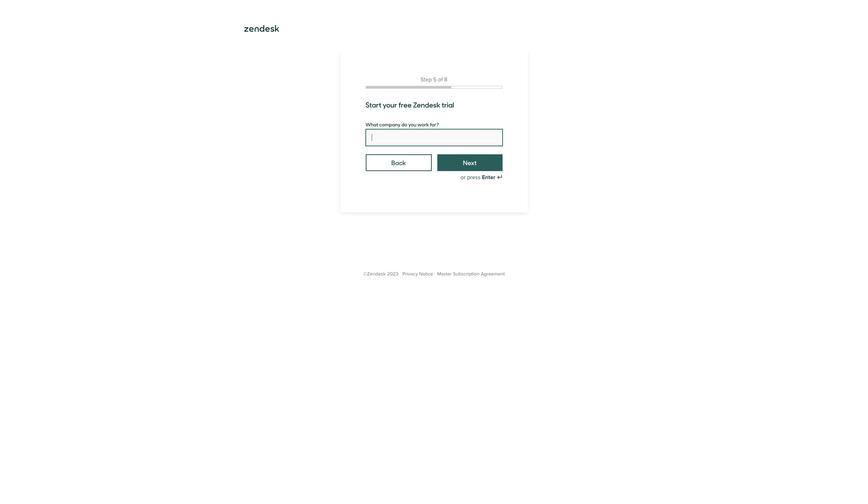 Task type: vqa. For each thing, say whether or not it's contained in the screenshot.
IS to the bottom
no



Task type: locate. For each thing, give the bounding box(es) containing it.
agreement
[[481, 271, 505, 277]]

or
[[461, 174, 466, 181]]

what
[[366, 121, 378, 128]]

8
[[444, 76, 448, 83]]

you
[[408, 121, 417, 128]]

step
[[421, 76, 432, 83]]

press
[[467, 174, 481, 181]]

your
[[383, 100, 397, 110]]

notice
[[419, 271, 433, 277]]

2023
[[387, 271, 399, 277]]

what company do you work for?
[[366, 121, 439, 128]]

privacy
[[403, 271, 418, 277]]

©zendesk
[[363, 271, 386, 277]]

company
[[379, 121, 401, 128]]

What company do you work for? text field
[[366, 129, 503, 146]]

next button
[[437, 154, 503, 171]]



Task type: describe. For each thing, give the bounding box(es) containing it.
start your free zendesk trial
[[366, 100, 454, 110]]

of
[[438, 76, 443, 83]]

enter image
[[497, 175, 503, 180]]

master
[[437, 271, 452, 277]]

master subscription agreement
[[437, 271, 505, 277]]

or press enter
[[461, 174, 496, 181]]

master subscription agreement link
[[437, 271, 505, 277]]

free
[[399, 100, 412, 110]]

back
[[392, 158, 406, 167]]

do
[[402, 121, 408, 128]]

subscription
[[453, 271, 480, 277]]

privacy notice
[[403, 271, 433, 277]]

zendesk
[[413, 100, 441, 110]]

privacy notice link
[[403, 271, 433, 277]]

work
[[418, 121, 429, 128]]

enter
[[482, 174, 496, 181]]

©zendesk 2023
[[363, 271, 399, 277]]

trial
[[442, 100, 454, 110]]

5
[[433, 76, 437, 83]]

for?
[[430, 121, 439, 128]]

next
[[463, 158, 477, 167]]

back button
[[366, 154, 432, 171]]

©zendesk 2023 link
[[363, 271, 399, 277]]

zendesk image
[[244, 25, 279, 32]]

start
[[366, 100, 382, 110]]

step 5 of 8
[[421, 76, 448, 83]]



